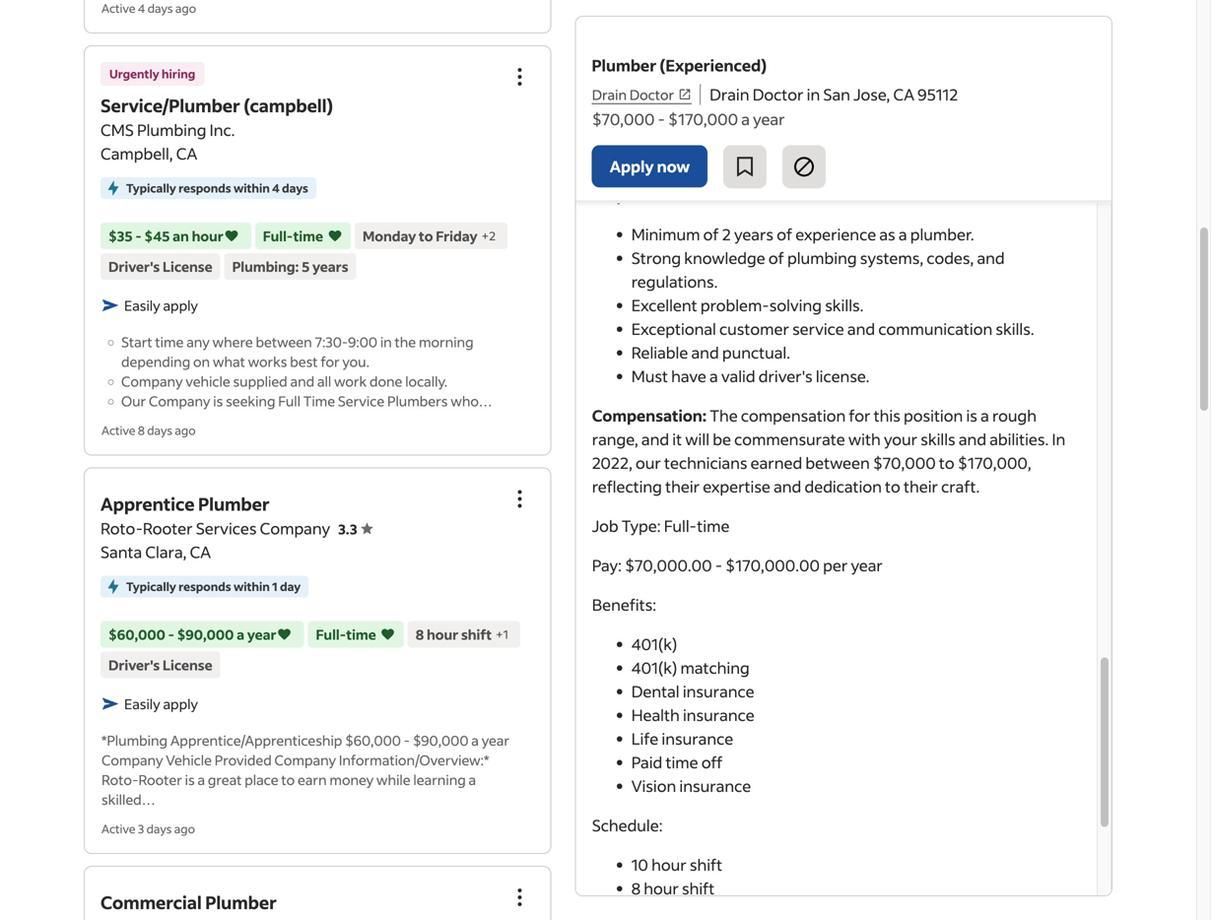 Task type: locate. For each thing, give the bounding box(es) containing it.
for
[[321, 353, 340, 371], [849, 405, 871, 426]]

2 inside minimum of 2 years of experience as a plumber. strong knowledge of plumbing systems, codes, and regulations. excellent problem-solving skills. exceptional customer service and communication skills. reliable and punctual. must have a valid driver's license.
[[722, 224, 731, 244]]

1 easily apply from the top
[[124, 297, 198, 314]]

1 vertical spatial jose,
[[736, 118, 773, 138]]

1 horizontal spatial years
[[734, 224, 774, 244]]

in right 9:00
[[380, 333, 392, 351]]

years right or
[[734, 224, 774, 244]]

0 horizontal spatial their
[[665, 476, 700, 496]]

1 horizontal spatial 4
[[272, 180, 280, 196]]

strong
[[631, 248, 681, 268]]

skills. up "service"
[[825, 295, 864, 315]]

2 active from the top
[[102, 423, 135, 438]]

on down any
[[193, 353, 210, 371]]

a
[[741, 109, 750, 129], [899, 224, 907, 244], [710, 366, 718, 386], [981, 405, 989, 426], [237, 626, 244, 644], [471, 732, 479, 750], [198, 771, 205, 789], [469, 771, 476, 789]]

1 horizontal spatial 95112
[[918, 84, 958, 104]]

an
[[173, 227, 189, 245]]

drain
[[710, 84, 750, 104], [592, 86, 627, 103], [592, 118, 632, 138]]

1 horizontal spatial 1
[[503, 627, 508, 642]]

driver's down $60,000 - $90,000 a year
[[108, 656, 160, 674]]

1 horizontal spatial the
[[845, 232, 863, 247]]

rooter up clara,
[[143, 518, 193, 539]]

driver's
[[108, 258, 160, 275], [108, 656, 160, 674]]

1 horizontal spatial 3
[[1023, 232, 1029, 247]]

roto- up skilled…
[[102, 771, 139, 789]]

license
[[163, 258, 212, 275], [163, 656, 212, 674]]

1 vertical spatial easily apply
[[124, 695, 198, 713]]

1 vertical spatial $90,000
[[413, 732, 469, 750]]

license down an
[[163, 258, 212, 275]]

2 driver's license from the top
[[108, 656, 212, 674]]

urgently
[[109, 66, 159, 81]]

is inside the compensation for this position is a rough range, and it will be commensurate with your skills and abilities. in 2022, our technicians earned between $70,000 to $170,000, reflecting their expertise and dedication to their craft.
[[966, 405, 978, 426]]

1 horizontal spatial jose,
[[854, 84, 890, 104]]

+ inside 8 hour shift + 1
[[496, 627, 503, 642]]

typically down campbell,
[[126, 180, 176, 196]]

cms
[[101, 120, 134, 140]]

1 easily from the top
[[124, 297, 160, 314]]

1 vertical spatial active
[[102, 423, 135, 438]]

$70,000 inside the compensation for this position is a rough range, and it will be commensurate with your skills and abilities. in 2022, our technicians earned between $70,000 to $170,000, reflecting their expertise and dedication to their craft.
[[873, 453, 936, 473]]

1 vertical spatial full-time
[[316, 626, 376, 644]]

0 vertical spatial san
[[823, 84, 850, 104]]

between inside the compensation for this position is a rough range, and it will be commensurate with your skills and abilities. in 2022, our technicians earned between $70,000 to $170,000, reflecting their expertise and dedication to their craft.
[[806, 453, 870, 473]]

0 horizontal spatial on
[[193, 353, 210, 371]]

2 left more at the top right of the page
[[722, 224, 731, 244]]

2 vertical spatial active
[[102, 821, 135, 837]]

1 vertical spatial the
[[395, 333, 416, 351]]

0 horizontal spatial 4
[[138, 0, 145, 16]]

1 vertical spatial between
[[806, 453, 870, 473]]

a inside the compensation for this position is a rough range, and it will be commensurate with your skills and abilities. in 2022, our technicians earned between $70,000 to $170,000, reflecting their expertise and dedication to their craft.
[[981, 405, 989, 426]]

$60,000 up while
[[345, 732, 401, 750]]

job actions for commercial plumber is collapsed image
[[508, 886, 532, 910]]

active up urgently
[[102, 0, 135, 16]]

0 vertical spatial years
[[734, 224, 774, 244]]

easily up start
[[124, 297, 160, 314]]

plumber for apprentice plumber
[[198, 493, 270, 515]]

2 easily from the top
[[124, 695, 160, 713]]

within for roto-rooter services company
[[234, 579, 270, 594]]

matches your preference image
[[224, 226, 239, 246], [327, 226, 343, 246], [276, 625, 292, 645], [380, 625, 396, 645]]

license for roto-rooter services company
[[163, 656, 212, 674]]

in up now
[[689, 118, 703, 138]]

apply up any
[[163, 297, 198, 314]]

3 active from the top
[[102, 821, 135, 837]]

doctor
[[753, 84, 804, 104], [630, 86, 674, 103], [635, 118, 686, 138]]

$60,000 - $90,000 a year
[[108, 626, 276, 644]]

days for active 8 days ago
[[147, 423, 172, 438]]

san
[[823, 84, 850, 104], [706, 118, 733, 138]]

401(k)
[[631, 634, 677, 654], [631, 658, 677, 678]]

days
[[148, 0, 173, 16], [282, 180, 308, 196], [147, 423, 172, 438], [146, 821, 172, 837]]

1 horizontal spatial 8
[[416, 626, 424, 644]]

plumber (experienced)
[[592, 55, 767, 75]]

0 vertical spatial for
[[321, 353, 340, 371]]

1 horizontal spatial $90,000
[[413, 732, 469, 750]]

of up knowledge at the top right
[[703, 224, 719, 244]]

- down typically responds within 1 day
[[168, 626, 174, 644]]

1 vertical spatial +
[[496, 627, 503, 642]]

as
[[879, 224, 896, 244]]

easily for cms plumbing inc.
[[124, 297, 160, 314]]

2 easily apply from the top
[[124, 695, 198, 713]]

1 horizontal spatial for
[[849, 405, 871, 426]]

compensation:
[[592, 405, 710, 426]]

0 horizontal spatial $90,000
[[177, 626, 234, 644]]

2 responds from the top
[[179, 579, 231, 594]]

done
[[370, 373, 403, 390]]

- for $60,000 - $90,000 a year
[[168, 626, 174, 644]]

service/plumber (campbell)
[[101, 94, 333, 117]]

2 license from the top
[[163, 656, 212, 674]]

drain doctor link
[[592, 86, 692, 104]]

3 down skilled…
[[138, 821, 144, 837]]

easily up *plumbing
[[124, 695, 160, 713]]

a left rough
[[981, 405, 989, 426]]

apprentice plumber button
[[101, 493, 270, 515]]

full-
[[263, 227, 293, 245], [664, 516, 697, 536], [316, 626, 346, 644]]

year down typically responds within 1 day
[[247, 626, 276, 644]]

be
[[713, 429, 731, 449]]

active down skilled…
[[102, 821, 135, 837]]

0 vertical spatial easily
[[124, 297, 160, 314]]

their left craft. at the right bottom of page
[[904, 476, 938, 496]]

service/plumber (campbell) button
[[101, 94, 333, 117]]

on right 'jobs' on the right top of page
[[755, 195, 770, 210]]

learning
[[413, 771, 466, 789]]

punctual.
[[722, 342, 790, 362]]

5
[[302, 258, 310, 275]]

- right $35
[[135, 227, 142, 245]]

1 vertical spatial roto-
[[102, 771, 139, 789]]

drain doctor in san jose, ca 95112
[[710, 84, 958, 104], [592, 118, 841, 138]]

1 vertical spatial 8
[[416, 626, 424, 644]]

and inside start time any where between 7:30-9:00 in the morning depending on what works best for you. company vehicle supplied and all work done locally. our company is seeking full time service plumbers who…
[[290, 373, 315, 390]]

great
[[208, 771, 242, 789]]

life
[[631, 729, 659, 749]]

the left morning
[[395, 333, 416, 351]]

2 vertical spatial 8
[[631, 878, 641, 899]]

2 vertical spatial within
[[234, 579, 270, 594]]

1 vertical spatial drain doctor in san jose, ca 95112
[[592, 118, 841, 138]]

in
[[807, 84, 820, 104], [689, 118, 703, 138], [832, 232, 842, 247], [380, 333, 392, 351]]

skills.
[[825, 295, 864, 315], [996, 319, 1034, 339]]

2 horizontal spatial 8
[[631, 878, 641, 899]]

1 horizontal spatial their
[[904, 476, 938, 496]]

commensurate
[[734, 429, 845, 449]]

active
[[102, 0, 135, 16], [102, 423, 135, 438], [102, 821, 135, 837]]

company down *plumbing
[[102, 751, 163, 769]]

service/plumber
[[101, 94, 240, 117]]

4 up plumbing:
[[272, 180, 280, 196]]

skills. right communication
[[996, 319, 1034, 339]]

doctor down the plumber (experienced)
[[630, 86, 674, 103]]

urgently hiring
[[109, 66, 195, 81]]

seeking
[[226, 392, 275, 410]]

and down best
[[290, 373, 315, 390]]

customer
[[720, 319, 789, 339]]

1 vertical spatial driver's license
[[108, 656, 212, 674]]

0 vertical spatial +
[[481, 228, 489, 243]]

to
[[678, 195, 689, 210], [419, 227, 433, 245], [680, 232, 692, 247], [939, 453, 955, 473], [885, 476, 901, 496], [281, 771, 295, 789]]

doctor down (experienced)
[[753, 84, 804, 104]]

service
[[338, 392, 385, 410]]

to left similar
[[678, 195, 689, 210]]

- down drain doctor link
[[658, 109, 665, 129]]

$60,000
[[108, 626, 165, 644], [345, 732, 401, 750]]

2 vertical spatial plumber
[[205, 891, 277, 914]]

1 vertical spatial easily
[[124, 695, 160, 713]]

the inside start time any where between 7:30-9:00 in the morning depending on what works best for you. company vehicle supplied and all work done locally. our company is seeking full time service plumbers who…
[[395, 333, 416, 351]]

the left past
[[845, 232, 863, 247]]

drain down drain doctor at the top of page
[[592, 118, 632, 138]]

for down "7:30-"
[[321, 353, 340, 371]]

1 vertical spatial responds
[[179, 579, 231, 594]]

0 vertical spatial responds
[[179, 180, 231, 196]]

job actions for apprentice plumber is collapsed image
[[508, 487, 532, 511]]

driver's down $35
[[108, 258, 160, 275]]

2 horizontal spatial is
[[966, 405, 978, 426]]

4 up urgently
[[138, 0, 145, 16]]

must
[[631, 366, 668, 386]]

1 responds from the top
[[179, 180, 231, 196]]

1 active from the top
[[102, 0, 135, 16]]

0 vertical spatial 1
[[272, 579, 278, 594]]

pay:
[[592, 555, 622, 575]]

responds up an
[[179, 180, 231, 196]]

1 vertical spatial driver's
[[108, 656, 160, 674]]

1 vertical spatial san
[[706, 118, 733, 138]]

years right 5
[[312, 258, 348, 275]]

$70,000 down your
[[873, 453, 936, 473]]

plumber right commercial
[[205, 891, 277, 914]]

$70,000
[[592, 109, 655, 129], [873, 453, 936, 473]]

0 vertical spatial easily apply
[[124, 297, 198, 314]]

for up "with"
[[849, 405, 871, 426]]

2 typically from the top
[[126, 579, 176, 594]]

2 driver's from the top
[[108, 656, 160, 674]]

in inside start time any where between 7:30-9:00 in the morning depending on what works best for you. company vehicle supplied and all work done locally. our company is seeking full time service plumbers who…
[[380, 333, 392, 351]]

more
[[733, 232, 762, 247]]

1 horizontal spatial skills.
[[996, 319, 1034, 339]]

active down our
[[102, 423, 135, 438]]

a left valid
[[710, 366, 718, 386]]

2 apply from the top
[[163, 695, 198, 713]]

1 driver's license from the top
[[108, 258, 212, 275]]

typically down santa clara, ca
[[126, 579, 176, 594]]

their down technicians
[[665, 476, 700, 496]]

reflecting
[[592, 476, 662, 496]]

1 license from the top
[[163, 258, 212, 275]]

apprentice
[[101, 493, 195, 515]]

1 horizontal spatial 2
[[722, 224, 731, 244]]

jose,
[[854, 84, 890, 104], [736, 118, 773, 138]]

0 vertical spatial shift
[[461, 626, 492, 644]]

license down $60,000 - $90,000 a year
[[163, 656, 212, 674]]

plumber up drain doctor at the top of page
[[592, 55, 657, 75]]

0 vertical spatial $90,000
[[177, 626, 234, 644]]

driver's license down $60,000 - $90,000 a year
[[108, 656, 212, 674]]

+ inside monday to friday + 2
[[481, 228, 489, 243]]

drain doctor in san jose, ca 95112 up 'not interested' image
[[710, 84, 958, 104]]

driver's license for cms plumbing inc.
[[108, 258, 212, 275]]

typically responds within 4 days
[[126, 180, 308, 196]]

$90,000 down typically responds within 1 day
[[177, 626, 234, 644]]

2
[[722, 224, 731, 244], [489, 228, 496, 243]]

commercial
[[101, 891, 202, 914]]

0 horizontal spatial 8
[[138, 423, 145, 438]]

to left earn
[[281, 771, 295, 789]]

codes,
[[927, 248, 974, 268]]

easily apply for roto-rooter services company
[[124, 695, 198, 713]]

0 vertical spatial typically
[[126, 180, 176, 196]]

apply for cms plumbing inc.
[[163, 297, 198, 314]]

company
[[121, 373, 183, 390], [149, 392, 210, 410], [260, 518, 330, 539], [102, 751, 163, 769], [274, 751, 336, 769]]

rooter down vehicle
[[139, 771, 182, 789]]

plumber for commercial plumber
[[205, 891, 277, 914]]

responds
[[179, 180, 231, 196], [179, 579, 231, 594]]

days up urgently hiring
[[148, 0, 173, 16]]

0 horizontal spatial is
[[185, 771, 195, 789]]

company down vehicle
[[149, 392, 210, 410]]

valid
[[721, 366, 756, 386]]

roto- up santa
[[101, 518, 143, 539]]

1 horizontal spatial is
[[213, 392, 223, 410]]

between inside start time any where between 7:30-9:00 in the morning depending on what works best for you. company vehicle supplied and all work done locally. our company is seeking full time service plumbers who…
[[256, 333, 312, 351]]

in up 'not interested' image
[[807, 84, 820, 104]]

easily apply up *plumbing
[[124, 695, 198, 713]]

0 vertical spatial active
[[102, 0, 135, 16]]

or
[[718, 232, 730, 247]]

doctor down drain doctor link
[[635, 118, 686, 138]]

vehicle
[[186, 373, 230, 390]]

1 apply from the top
[[163, 297, 198, 314]]

1 vertical spatial 4
[[272, 180, 280, 196]]

0 vertical spatial license
[[163, 258, 212, 275]]

0 horizontal spatial for
[[321, 353, 340, 371]]

year right per
[[851, 555, 883, 575]]

of down applications
[[769, 248, 784, 268]]

1 vertical spatial $60,000
[[345, 732, 401, 750]]

0 horizontal spatial $70,000
[[592, 109, 655, 129]]

between up dedication in the right of the page
[[806, 453, 870, 473]]

earn
[[298, 771, 327, 789]]

driver's license down $45
[[108, 258, 212, 275]]

0 horizontal spatial +
[[481, 228, 489, 243]]

is inside '*plumbing apprentice/apprenticeship $60,000 - $90,000 a year company vehicle provided company information/overview:* roto-rooter is a great place to earn money while learning a skilled…'
[[185, 771, 195, 789]]

responds for cms plumbing inc.
[[179, 180, 231, 196]]

ago for roto-rooter services company
[[174, 821, 195, 837]]

benefits:
[[592, 595, 656, 615]]

company left 3.3
[[260, 518, 330, 539]]

0 vertical spatial jose,
[[854, 84, 890, 104]]

1 vertical spatial license
[[163, 656, 212, 674]]

1 vertical spatial typically
[[126, 579, 176, 594]]

1 vertical spatial plumber
[[198, 493, 270, 515]]

1 vertical spatial rooter
[[139, 771, 182, 789]]

requirements:
[[592, 185, 702, 205]]

full- for roto-rooter services company
[[316, 626, 346, 644]]

1 vertical spatial 3
[[138, 821, 144, 837]]

1 vertical spatial 401(k)
[[631, 658, 677, 678]]

0 vertical spatial driver's license
[[108, 258, 212, 275]]

1 401(k) from the top
[[631, 634, 677, 654]]

who…
[[451, 392, 492, 410]]

typically for cms plumbing inc.
[[126, 180, 176, 196]]

roto-rooter services company
[[101, 518, 330, 539]]

1 typically from the top
[[126, 180, 176, 196]]

time
[[293, 227, 323, 245], [155, 333, 184, 351], [697, 516, 730, 536], [346, 626, 376, 644], [666, 752, 698, 772]]

plumber up services
[[198, 493, 270, 515]]

0 vertical spatial rooter
[[143, 518, 193, 539]]

depending
[[121, 353, 190, 371]]

problem-
[[701, 295, 769, 315]]

$70,000 down drain doctor at the top of page
[[592, 109, 655, 129]]

responds up $60,000 - $90,000 a year
[[179, 579, 231, 594]]

days down skilled…
[[146, 821, 172, 837]]

year
[[753, 109, 785, 129], [851, 555, 883, 575], [247, 626, 276, 644], [482, 732, 510, 750]]

0 horizontal spatial 2
[[489, 228, 496, 243]]

2 right friday
[[489, 228, 496, 243]]

shift
[[461, 626, 492, 644], [690, 855, 723, 875], [682, 878, 715, 899]]

1 driver's from the top
[[108, 258, 160, 275]]

within right typically
[[986, 232, 1020, 247]]

1 vertical spatial $70,000
[[873, 453, 936, 473]]

skilled…
[[102, 791, 155, 809]]

1 vertical spatial apply
[[163, 695, 198, 713]]

0 vertical spatial 8
[[138, 423, 145, 438]]

0 vertical spatial driver's
[[108, 258, 160, 275]]

0 vertical spatial $60,000
[[108, 626, 165, 644]]

3.3 out of five stars rating image
[[338, 520, 373, 538]]

within down inc. on the top of the page
[[234, 180, 270, 196]]

active 8 days ago
[[102, 423, 196, 438]]

a right $170,000
[[741, 109, 750, 129]]

responded to 75% or more applications in the past 30 days, typically within 3 days.
[[616, 232, 1059, 247]]

technicians
[[664, 453, 748, 473]]

$60,000 down santa
[[108, 626, 165, 644]]

1 vertical spatial for
[[849, 405, 871, 426]]

0 horizontal spatial years
[[312, 258, 348, 275]]

driver's for roto-rooter services company
[[108, 656, 160, 674]]

1 horizontal spatial $60,000
[[345, 732, 401, 750]]

1 horizontal spatial +
[[496, 627, 503, 642]]

2 vertical spatial shift
[[682, 878, 715, 899]]

0 vertical spatial full-
[[263, 227, 293, 245]]

0 horizontal spatial san
[[706, 118, 733, 138]]

2 vertical spatial ago
[[174, 821, 195, 837]]

dental
[[631, 681, 680, 701]]

and down earned
[[774, 476, 802, 496]]

1 horizontal spatial $70,000
[[873, 453, 936, 473]]

within left day
[[234, 579, 270, 594]]

0 horizontal spatial skills.
[[825, 295, 864, 315]]

$45
[[144, 227, 170, 245]]

is
[[213, 392, 223, 410], [966, 405, 978, 426], [185, 771, 195, 789]]

2 vertical spatial full-
[[316, 626, 346, 644]]

1 vertical spatial on
[[193, 353, 210, 371]]

health
[[631, 705, 680, 725]]

0 vertical spatial 4
[[138, 0, 145, 16]]

on inside start time any where between 7:30-9:00 in the morning depending on what works best for you. company vehicle supplied and all work done locally. our company is seeking full time service plumbers who…
[[193, 353, 210, 371]]

2 401(k) from the top
[[631, 658, 677, 678]]

0 vertical spatial 401(k)
[[631, 634, 677, 654]]

3 left days.
[[1023, 232, 1029, 247]]



Task type: describe. For each thing, give the bounding box(es) containing it.
vehicle
[[166, 751, 212, 769]]

driver's license for roto-rooter services company
[[108, 656, 212, 674]]

works
[[248, 353, 287, 371]]

cms plumbing inc. campbell, ca
[[101, 120, 235, 164]]

knowledge
[[684, 248, 766, 268]]

7:30-
[[315, 333, 348, 351]]

10
[[631, 855, 648, 875]]

range,
[[592, 429, 638, 449]]

reliable
[[631, 342, 688, 362]]

2 their from the left
[[904, 476, 938, 496]]

matches your preference image up plumbing:
[[224, 226, 239, 246]]

- right $70,000.00 on the bottom right
[[715, 555, 722, 575]]

$70,000.00
[[625, 555, 712, 575]]

regulations.
[[631, 271, 718, 291]]

roto- inside '*plumbing apprentice/apprenticeship $60,000 - $90,000 a year company vehicle provided company information/overview:* roto-rooter is a great place to earn money while learning a skilled…'
[[102, 771, 139, 789]]

responds for roto-rooter services company
[[179, 579, 231, 594]]

years inside minimum of 2 years of experience as a plumber. strong knowledge of plumbing systems, codes, and regulations. excellent problem-solving skills. exceptional customer service and communication skills. reliable and punctual. must have a valid driver's license.
[[734, 224, 774, 244]]

easily for roto-rooter services company
[[124, 695, 160, 713]]

systems,
[[860, 248, 924, 268]]

1 inside 8 hour shift + 1
[[503, 627, 508, 642]]

0 horizontal spatial 1
[[272, 579, 278, 594]]

1 horizontal spatial san
[[823, 84, 850, 104]]

our
[[636, 453, 661, 473]]

a right 'as'
[[899, 224, 907, 244]]

vision
[[631, 776, 676, 796]]

you.
[[342, 353, 369, 371]]

and up $170,000,
[[959, 429, 987, 449]]

1 vertical spatial 95112
[[800, 118, 841, 138]]

$35
[[108, 227, 133, 245]]

driver's for cms plumbing inc.
[[108, 258, 160, 275]]

plumbing
[[787, 248, 857, 268]]

and up the have
[[691, 342, 719, 362]]

full-time for roto-rooter services company
[[316, 626, 376, 644]]

(experienced)
[[660, 55, 767, 75]]

in up plumbing
[[832, 232, 842, 247]]

not interested image
[[792, 155, 816, 179]]

drain up apply
[[592, 86, 627, 103]]

easily apply for cms plumbing inc.
[[124, 297, 198, 314]]

work
[[334, 373, 367, 390]]

0 horizontal spatial $60,000
[[108, 626, 165, 644]]

best
[[290, 353, 318, 371]]

a down vehicle
[[198, 771, 205, 789]]

0 vertical spatial on
[[755, 195, 770, 210]]

shift for 8 hour shift
[[690, 855, 723, 875]]

and left it
[[642, 429, 669, 449]]

responded
[[616, 232, 678, 247]]

0 vertical spatial 3
[[1023, 232, 1029, 247]]

0 vertical spatial drain doctor in san jose, ca 95112
[[710, 84, 958, 104]]

start
[[121, 333, 152, 351]]

ca inside cms plumbing inc. campbell, ca
[[176, 143, 197, 164]]

while
[[376, 771, 411, 789]]

apply now
[[610, 156, 690, 176]]

a right 'learning'
[[469, 771, 476, 789]]

indeed
[[772, 195, 810, 210]]

is inside start time any where between 7:30-9:00 in the morning depending on what works best for you. company vehicle supplied and all work done locally. our company is seeking full time service plumbers who…
[[213, 392, 223, 410]]

matches your preference image up plumbing: 5 years
[[327, 226, 343, 246]]

our
[[121, 392, 146, 410]]

active for roto-rooter services company
[[102, 821, 135, 837]]

year inside '*plumbing apprentice/apprenticeship $60,000 - $90,000 a year company vehicle provided company information/overview:* roto-rooter is a great place to earn money while learning a skilled…'
[[482, 732, 510, 750]]

experience
[[796, 224, 876, 244]]

this
[[874, 405, 901, 426]]

- for $35 - $45 an hour
[[135, 227, 142, 245]]

save this job image
[[733, 155, 757, 179]]

to left 75%
[[680, 232, 692, 247]]

matches your preference image down day
[[276, 625, 292, 645]]

monday to friday + 2
[[363, 227, 496, 245]]

for inside start time any where between 7:30-9:00 in the morning depending on what works best for you. company vehicle supplied and all work done locally. our company is seeking full time service plumbers who…
[[321, 353, 340, 371]]

matching
[[681, 658, 750, 678]]

and right "service"
[[848, 319, 875, 339]]

1 vertical spatial within
[[986, 232, 1020, 247]]

days.
[[1031, 232, 1059, 247]]

now
[[657, 156, 690, 176]]

day
[[280, 579, 301, 594]]

to left friday
[[419, 227, 433, 245]]

within for cms plumbing inc.
[[234, 180, 270, 196]]

plumbers
[[387, 392, 448, 410]]

communication
[[878, 319, 993, 339]]

matches your preference image left 8 hour shift + 1 in the left bottom of the page
[[380, 625, 396, 645]]

0 horizontal spatial jose,
[[736, 118, 773, 138]]

2022,
[[592, 453, 633, 473]]

1 vertical spatial skills.
[[996, 319, 1034, 339]]

job
[[592, 516, 619, 536]]

full
[[278, 392, 301, 410]]

craft.
[[941, 476, 980, 496]]

what
[[213, 353, 245, 371]]

0 vertical spatial ago
[[175, 0, 196, 16]]

drain doctor
[[592, 86, 674, 103]]

money
[[330, 771, 374, 789]]

information/overview:*
[[339, 751, 489, 769]]

2 inside monday to friday + 2
[[489, 228, 496, 243]]

morning
[[419, 333, 474, 351]]

active 3 days ago
[[102, 821, 195, 837]]

10 hour shift 8 hour shift
[[631, 855, 723, 899]]

job actions for service/plumber (campbell) is collapsed image
[[508, 65, 532, 89]]

drain down (experienced)
[[710, 84, 750, 104]]

a down typically responds within 1 day
[[237, 626, 244, 644]]

off
[[702, 752, 723, 772]]

0 horizontal spatial 3
[[138, 821, 144, 837]]

$60,000 inside '*plumbing apprentice/apprenticeship $60,000 - $90,000 a year company vehicle provided company information/overview:* roto-rooter is a great place to earn money while learning a skilled…'
[[345, 732, 401, 750]]

compared to similar jobs on indeed
[[618, 195, 810, 210]]

expertise
[[703, 476, 771, 496]]

plumber.
[[910, 224, 974, 244]]

- inside '*plumbing apprentice/apprenticeship $60,000 - $90,000 a year company vehicle provided company information/overview:* roto-rooter is a great place to earn money while learning a skilled…'
[[404, 732, 410, 750]]

to down your
[[885, 476, 901, 496]]

ago for cms plumbing inc.
[[175, 423, 196, 438]]

active for cms plumbing inc.
[[102, 423, 135, 438]]

rooter inside '*plumbing apprentice/apprenticeship $60,000 - $90,000 a year company vehicle provided company information/overview:* roto-rooter is a great place to earn money while learning a skilled…'
[[139, 771, 182, 789]]

similar
[[692, 195, 728, 210]]

of down indeed
[[777, 224, 792, 244]]

position
[[904, 405, 963, 426]]

2 horizontal spatial full-
[[664, 516, 697, 536]]

days,
[[908, 232, 936, 247]]

solving
[[769, 295, 822, 315]]

time inside start time any where between 7:30-9:00 in the morning depending on what works best for you. company vehicle supplied and all work done locally. our company is seeking full time service plumbers who…
[[155, 333, 184, 351]]

for inside the compensation for this position is a rough range, and it will be commensurate with your skills and abilities. in 2022, our technicians earned between $70,000 to $170,000, reflecting their expertise and dedication to their craft.
[[849, 405, 871, 426]]

days for active 4 days ago
[[148, 0, 173, 16]]

0 vertical spatial 95112
[[918, 84, 958, 104]]

apply for roto-rooter services company
[[163, 695, 198, 713]]

+ for cms plumbing inc.
[[481, 228, 489, 243]]

and down typically
[[977, 248, 1005, 268]]

8 hour shift + 1
[[416, 626, 508, 644]]

job type: full-time
[[592, 516, 730, 536]]

inc.
[[210, 120, 235, 140]]

days for active 3 days ago
[[146, 821, 172, 837]]

commercial plumber
[[101, 891, 277, 914]]

0 vertical spatial plumber
[[592, 55, 657, 75]]

to down skills
[[939, 453, 955, 473]]

all
[[317, 373, 331, 390]]

*plumbing
[[102, 732, 168, 750]]

- for $70,000 - $170,000 a year
[[658, 109, 665, 129]]

full-time for cms plumbing inc.
[[263, 227, 323, 245]]

a up information/overview:*
[[471, 732, 479, 750]]

3.3
[[338, 520, 357, 538]]

commercial plumber button
[[101, 891, 277, 914]]

services
[[196, 518, 257, 539]]

shift for +
[[461, 626, 492, 644]]

$70,000 - $170,000 a year
[[592, 109, 785, 129]]

with
[[848, 429, 881, 449]]

full- for cms plumbing inc.
[[263, 227, 293, 245]]

(campbell)
[[244, 94, 333, 117]]

apprentice plumber
[[101, 493, 270, 515]]

schedule:
[[592, 815, 663, 836]]

0 vertical spatial roto-
[[101, 518, 143, 539]]

typically for roto-rooter services company
[[126, 579, 176, 594]]

$90,000 inside '*plumbing apprentice/apprenticeship $60,000 - $90,000 a year company vehicle provided company information/overview:* roto-rooter is a great place to earn money while learning a skilled…'
[[413, 732, 469, 750]]

1 vertical spatial years
[[312, 258, 348, 275]]

company up earn
[[274, 751, 336, 769]]

exceptional
[[631, 319, 716, 339]]

any
[[186, 333, 210, 351]]

0 vertical spatial the
[[845, 232, 863, 247]]

per
[[823, 555, 848, 575]]

days up plumbing: 5 years
[[282, 180, 308, 196]]

santa
[[101, 542, 142, 562]]

supplied
[[233, 373, 287, 390]]

place
[[245, 771, 279, 789]]

skills
[[921, 429, 956, 449]]

$170,000.00
[[726, 555, 820, 575]]

8 inside 10 hour shift 8 hour shift
[[631, 878, 641, 899]]

it
[[672, 429, 682, 449]]

1 their from the left
[[665, 476, 700, 496]]

+ for roto-rooter services company
[[496, 627, 503, 642]]

year up save this job image
[[753, 109, 785, 129]]

$35 - $45 an hour
[[108, 227, 224, 245]]

provided
[[215, 751, 272, 769]]

company down depending
[[121, 373, 183, 390]]

license for cms plumbing inc.
[[163, 258, 212, 275]]

time inside 401(k) 401(k) matching dental insurance health insurance life insurance paid time off vision insurance
[[666, 752, 698, 772]]

to inside '*plumbing apprentice/apprenticeship $60,000 - $90,000 a year company vehicle provided company information/overview:* roto-rooter is a great place to earn money while learning a skilled…'
[[281, 771, 295, 789]]

active 4 days ago
[[102, 0, 196, 16]]

9:00
[[348, 333, 377, 351]]



Task type: vqa. For each thing, say whether or not it's contained in the screenshot.
the bottommost Jose,
yes



